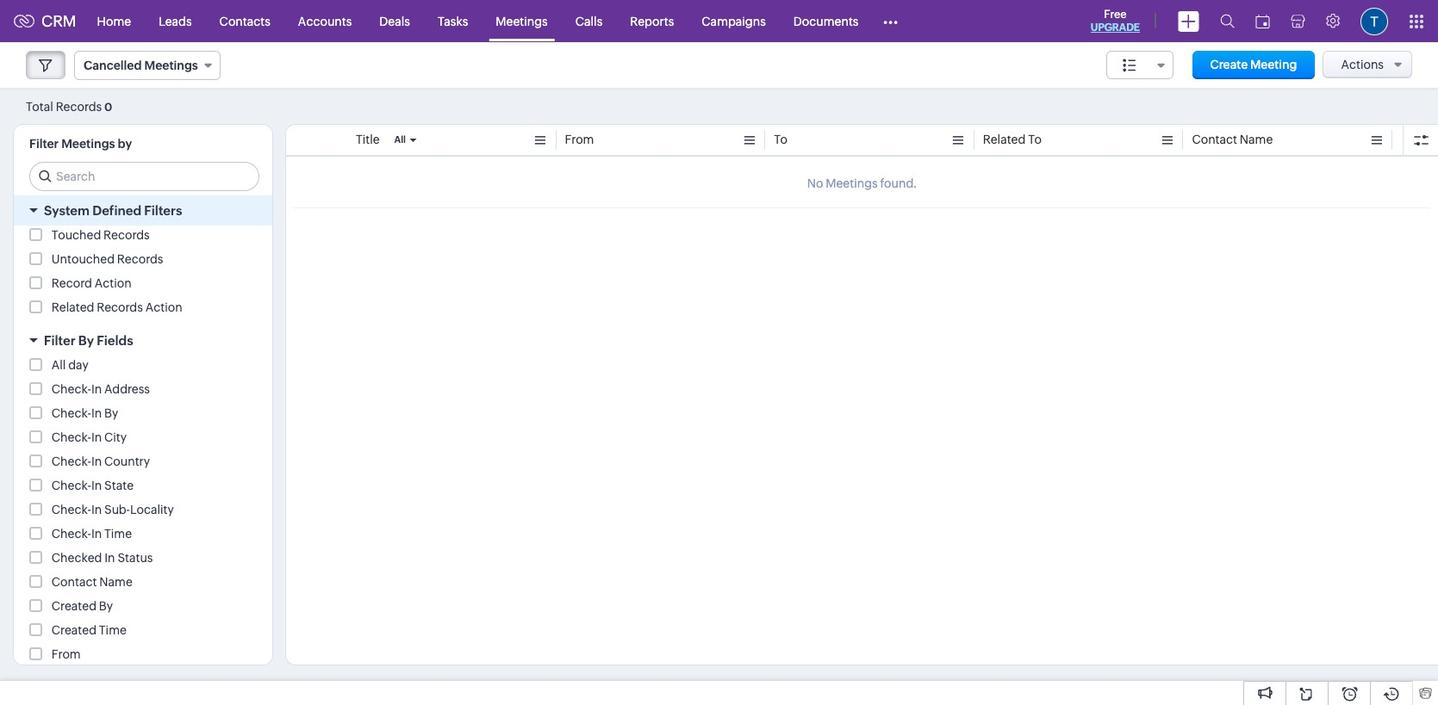 Task type: locate. For each thing, give the bounding box(es) containing it.
filter for filter meetings by
[[29, 137, 59, 151]]

0 horizontal spatial related
[[52, 301, 94, 314]]

in
[[91, 383, 102, 396], [91, 407, 102, 420], [91, 431, 102, 445], [91, 455, 102, 469], [91, 479, 102, 493], [91, 503, 102, 517], [91, 527, 102, 541], [104, 551, 115, 565]]

in left state
[[91, 479, 102, 493]]

records
[[56, 100, 102, 113], [103, 228, 150, 242], [117, 252, 163, 266], [97, 301, 143, 314]]

2 check- from the top
[[52, 407, 91, 420]]

1 check- from the top
[[52, 383, 91, 396]]

2 created from the top
[[52, 624, 97, 638]]

deals link
[[366, 0, 424, 42]]

0 vertical spatial name
[[1240, 133, 1273, 146]]

in down check-in address
[[91, 407, 102, 420]]

related
[[983, 133, 1026, 146], [52, 301, 94, 314]]

contact
[[1192, 133, 1237, 146], [52, 576, 97, 589]]

calendar image
[[1255, 14, 1270, 28]]

created by
[[52, 600, 113, 613]]

None field
[[1106, 51, 1173, 79]]

sub-
[[104, 503, 130, 517]]

check- up checked
[[52, 527, 91, 541]]

name down create meeting button
[[1240, 133, 1273, 146]]

crm
[[41, 12, 76, 30]]

1 horizontal spatial from
[[565, 133, 594, 146]]

in for city
[[91, 431, 102, 445]]

0 horizontal spatial action
[[94, 277, 132, 290]]

1 vertical spatial created
[[52, 624, 97, 638]]

created
[[52, 600, 97, 613], [52, 624, 97, 638]]

records for touched
[[103, 228, 150, 242]]

check- up check-in city on the bottom left of the page
[[52, 407, 91, 420]]

create menu element
[[1167, 0, 1210, 42]]

checked in status
[[52, 551, 153, 565]]

check- for check-in city
[[52, 431, 91, 445]]

time
[[104, 527, 132, 541], [99, 624, 127, 638]]

records down touched records
[[117, 252, 163, 266]]

touched
[[52, 228, 101, 242]]

in left status
[[104, 551, 115, 565]]

meetings link
[[482, 0, 562, 42]]

check- down check-in country
[[52, 479, 91, 493]]

all right title in the left of the page
[[394, 134, 406, 145]]

0 vertical spatial contact
[[1192, 133, 1237, 146]]

check-
[[52, 383, 91, 396], [52, 407, 91, 420], [52, 431, 91, 445], [52, 455, 91, 469], [52, 479, 91, 493], [52, 503, 91, 517], [52, 527, 91, 541]]

0 vertical spatial action
[[94, 277, 132, 290]]

5 check- from the top
[[52, 479, 91, 493]]

records left 0
[[56, 100, 102, 113]]

1 created from the top
[[52, 600, 97, 613]]

untouched records
[[52, 252, 163, 266]]

0 horizontal spatial name
[[99, 576, 132, 589]]

record
[[52, 277, 92, 290]]

touched records
[[52, 228, 150, 242]]

filter by fields
[[44, 333, 133, 348]]

in for country
[[91, 455, 102, 469]]

reports
[[630, 14, 674, 28]]

3 check- from the top
[[52, 431, 91, 445]]

0 vertical spatial created
[[52, 600, 97, 613]]

day
[[68, 358, 89, 372]]

1 horizontal spatial contact name
[[1192, 133, 1273, 146]]

in for sub-
[[91, 503, 102, 517]]

7 check- from the top
[[52, 527, 91, 541]]

0 vertical spatial related
[[983, 133, 1026, 146]]

2 to from the left
[[1028, 133, 1042, 146]]

1 vertical spatial meetings
[[144, 59, 198, 72]]

meetings
[[496, 14, 548, 28], [144, 59, 198, 72], [61, 137, 115, 151]]

created up created time
[[52, 600, 97, 613]]

2 vertical spatial by
[[99, 600, 113, 613]]

check- down check-in by
[[52, 431, 91, 445]]

1 vertical spatial related
[[52, 301, 94, 314]]

reports link
[[616, 0, 688, 42]]

records up fields
[[97, 301, 143, 314]]

0 vertical spatial from
[[565, 133, 594, 146]]

by up day
[[78, 333, 94, 348]]

action
[[94, 277, 132, 290], [145, 301, 182, 314]]

meetings left by
[[61, 137, 115, 151]]

campaigns link
[[688, 0, 780, 42]]

related for related to
[[983, 133, 1026, 146]]

check- down check-in city on the bottom left of the page
[[52, 455, 91, 469]]

by inside dropdown button
[[78, 333, 94, 348]]

by for filter
[[78, 333, 94, 348]]

0 vertical spatial all
[[394, 134, 406, 145]]

time down sub-
[[104, 527, 132, 541]]

campaigns
[[702, 14, 766, 28]]

in left city
[[91, 431, 102, 445]]

create
[[1210, 58, 1248, 72]]

0 horizontal spatial meetings
[[61, 137, 115, 151]]

1 to from the left
[[774, 133, 788, 146]]

action up related records action
[[94, 277, 132, 290]]

action up filter by fields dropdown button
[[145, 301, 182, 314]]

name
[[1240, 133, 1273, 146], [99, 576, 132, 589]]

tasks link
[[424, 0, 482, 42]]

from
[[565, 133, 594, 146], [52, 648, 81, 662]]

1 horizontal spatial meetings
[[144, 59, 198, 72]]

meetings for filter meetings by
[[61, 137, 115, 151]]

related records action
[[52, 301, 182, 314]]

4 check- from the top
[[52, 455, 91, 469]]

check- for check-in by
[[52, 407, 91, 420]]

check- for check-in country
[[52, 455, 91, 469]]

contacts link
[[206, 0, 284, 42]]

in left sub-
[[91, 503, 102, 517]]

filter inside dropdown button
[[44, 333, 75, 348]]

system defined filters button
[[14, 196, 272, 226]]

untouched
[[52, 252, 115, 266]]

0 vertical spatial meetings
[[496, 14, 548, 28]]

contact name down 'create'
[[1192, 133, 1273, 146]]

by up created time
[[99, 600, 113, 613]]

1 horizontal spatial action
[[145, 301, 182, 314]]

in for by
[[91, 407, 102, 420]]

check-in address
[[52, 383, 150, 396]]

check-in country
[[52, 455, 150, 469]]

check- up check-in time
[[52, 503, 91, 517]]

contact down 'create'
[[1192, 133, 1237, 146]]

in up check-in by
[[91, 383, 102, 396]]

profile image
[[1360, 7, 1388, 35]]

total
[[26, 100, 53, 113]]

1 vertical spatial action
[[145, 301, 182, 314]]

0 horizontal spatial to
[[774, 133, 788, 146]]

deals
[[379, 14, 410, 28]]

name down checked in status
[[99, 576, 132, 589]]

check- down the all day
[[52, 383, 91, 396]]

0 vertical spatial by
[[78, 333, 94, 348]]

all for all
[[394, 134, 406, 145]]

meetings inside field
[[144, 59, 198, 72]]

by
[[78, 333, 94, 348], [104, 407, 118, 420], [99, 600, 113, 613]]

leads link
[[145, 0, 206, 42]]

created down the created by
[[52, 624, 97, 638]]

filter
[[29, 137, 59, 151], [44, 333, 75, 348]]

time down the created by
[[99, 624, 127, 638]]

1 vertical spatial filter
[[44, 333, 75, 348]]

0 horizontal spatial all
[[52, 358, 66, 372]]

meetings down leads
[[144, 59, 198, 72]]

0 vertical spatial time
[[104, 527, 132, 541]]

in up "check-in state"
[[91, 455, 102, 469]]

by for created
[[99, 600, 113, 613]]

1 vertical spatial contact name
[[52, 576, 132, 589]]

check-in time
[[52, 527, 132, 541]]

in up checked in status
[[91, 527, 102, 541]]

to
[[774, 133, 788, 146], [1028, 133, 1042, 146]]

cancelled meetings
[[84, 59, 198, 72]]

all
[[394, 134, 406, 145], [52, 358, 66, 372]]

1 horizontal spatial to
[[1028, 133, 1042, 146]]

contact name
[[1192, 133, 1273, 146], [52, 576, 132, 589]]

related to
[[983, 133, 1042, 146]]

0 horizontal spatial from
[[52, 648, 81, 662]]

record action
[[52, 277, 132, 290]]

address
[[104, 383, 150, 396]]

0 horizontal spatial contact
[[52, 576, 97, 589]]

by up city
[[104, 407, 118, 420]]

Other Modules field
[[872, 7, 909, 35]]

by
[[118, 137, 132, 151]]

meeting
[[1250, 58, 1297, 72]]

total records 0
[[26, 100, 112, 113]]

1 horizontal spatial related
[[983, 133, 1026, 146]]

accounts link
[[284, 0, 366, 42]]

6 check- from the top
[[52, 503, 91, 517]]

meetings left "calls" link
[[496, 14, 548, 28]]

1 horizontal spatial all
[[394, 134, 406, 145]]

contact name up the created by
[[52, 576, 132, 589]]

1 vertical spatial all
[[52, 358, 66, 372]]

0 vertical spatial filter
[[29, 137, 59, 151]]

contact down checked
[[52, 576, 97, 589]]

1 vertical spatial name
[[99, 576, 132, 589]]

2 vertical spatial meetings
[[61, 137, 115, 151]]

city
[[104, 431, 127, 445]]

filter down total
[[29, 137, 59, 151]]

filter up the all day
[[44, 333, 75, 348]]

all for all day
[[52, 358, 66, 372]]

accounts
[[298, 14, 352, 28]]

all left day
[[52, 358, 66, 372]]

records down defined at top left
[[103, 228, 150, 242]]



Task type: describe. For each thing, give the bounding box(es) containing it.
cancelled
[[84, 59, 142, 72]]

search image
[[1220, 14, 1235, 28]]

contacts
[[219, 14, 270, 28]]

free
[[1104, 8, 1127, 21]]

system
[[44, 203, 90, 218]]

check-in city
[[52, 431, 127, 445]]

in for status
[[104, 551, 115, 565]]

status
[[118, 551, 153, 565]]

check- for check-in state
[[52, 479, 91, 493]]

state
[[104, 479, 134, 493]]

title
[[356, 133, 380, 146]]

Cancelled Meetings field
[[74, 51, 220, 80]]

check- for check-in address
[[52, 383, 91, 396]]

created for created by
[[52, 600, 97, 613]]

upgrade
[[1091, 22, 1140, 34]]

calls
[[575, 14, 603, 28]]

1 vertical spatial from
[[52, 648, 81, 662]]

locality
[[130, 503, 174, 517]]

create meeting button
[[1193, 51, 1314, 79]]

created time
[[52, 624, 127, 638]]

check- for check-in time
[[52, 527, 91, 541]]

in for state
[[91, 479, 102, 493]]

check-in by
[[52, 407, 118, 420]]

0 vertical spatial contact name
[[1192, 133, 1273, 146]]

create meeting
[[1210, 58, 1297, 72]]

meetings for cancelled meetings
[[144, 59, 198, 72]]

documents link
[[780, 0, 872, 42]]

check-in sub-locality
[[52, 503, 174, 517]]

all day
[[52, 358, 89, 372]]

records for untouched
[[117, 252, 163, 266]]

documents
[[793, 14, 859, 28]]

0
[[104, 100, 112, 113]]

in for time
[[91, 527, 102, 541]]

in for address
[[91, 383, 102, 396]]

check-in state
[[52, 479, 134, 493]]

1 vertical spatial contact
[[52, 576, 97, 589]]

filter meetings by
[[29, 137, 132, 151]]

home
[[97, 14, 131, 28]]

filter by fields button
[[14, 326, 272, 356]]

Search text field
[[30, 163, 258, 190]]

1 vertical spatial by
[[104, 407, 118, 420]]

1 horizontal spatial name
[[1240, 133, 1273, 146]]

1 vertical spatial time
[[99, 624, 127, 638]]

check- for check-in sub-locality
[[52, 503, 91, 517]]

leads
[[159, 14, 192, 28]]

system defined filters
[[44, 203, 182, 218]]

records for total
[[56, 100, 102, 113]]

defined
[[92, 203, 141, 218]]

size image
[[1122, 58, 1136, 73]]

home link
[[83, 0, 145, 42]]

checked
[[52, 551, 102, 565]]

0 horizontal spatial contact name
[[52, 576, 132, 589]]

created for created time
[[52, 624, 97, 638]]

calls link
[[562, 0, 616, 42]]

tasks
[[438, 14, 468, 28]]

profile element
[[1350, 0, 1398, 42]]

actions
[[1341, 58, 1384, 72]]

fields
[[97, 333, 133, 348]]

records for related
[[97, 301, 143, 314]]

free upgrade
[[1091, 8, 1140, 34]]

filter for filter by fields
[[44, 333, 75, 348]]

2 horizontal spatial meetings
[[496, 14, 548, 28]]

crm link
[[14, 12, 76, 30]]

1 horizontal spatial contact
[[1192, 133, 1237, 146]]

related for related records action
[[52, 301, 94, 314]]

search element
[[1210, 0, 1245, 42]]

create menu image
[[1178, 11, 1199, 31]]

country
[[104, 455, 150, 469]]

filters
[[144, 203, 182, 218]]



Task type: vqa. For each thing, say whether or not it's contained in the screenshot.
To
yes



